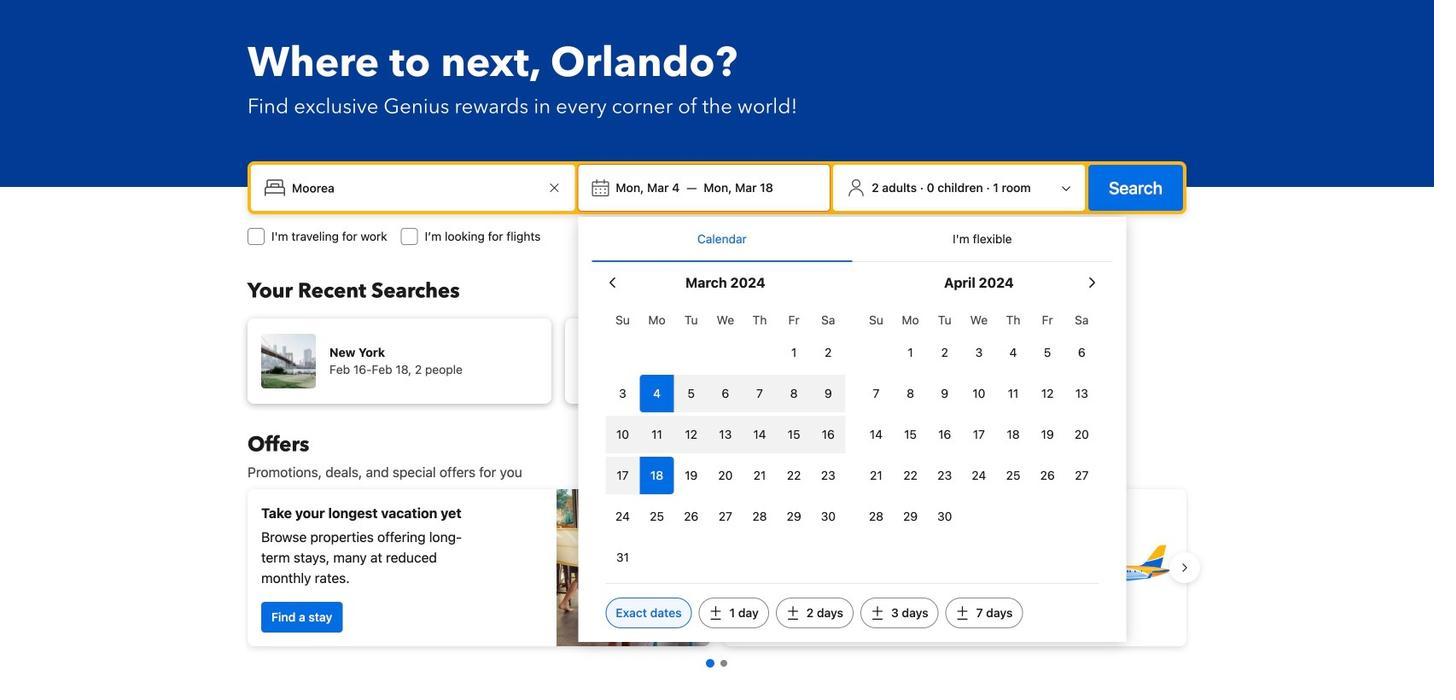 Task type: describe. For each thing, give the bounding box(es) containing it.
8 March 2024 checkbox
[[777, 375, 811, 412]]

27 March 2024 checkbox
[[708, 498, 743, 535]]

18 March 2024 checkbox
[[640, 457, 674, 494]]

fly away to your dream vacation image
[[1054, 508, 1173, 628]]

14 March 2024 checkbox
[[743, 416, 777, 453]]

21 March 2024 checkbox
[[743, 457, 777, 494]]

23 April 2024 checkbox
[[928, 457, 962, 494]]

8 April 2024 checkbox
[[894, 375, 928, 412]]

24 April 2024 checkbox
[[962, 457, 996, 494]]

4 March 2024 checkbox
[[640, 375, 674, 412]]

20 April 2024 checkbox
[[1065, 416, 1099, 453]]

11 March 2024 checkbox
[[640, 416, 674, 453]]

cell up 17 march 2024 checkbox
[[606, 412, 640, 453]]

30 March 2024 checkbox
[[811, 498, 846, 535]]

cell up 22 march 2024 option
[[777, 412, 811, 453]]

cell up 25 march 2024 checkbox
[[640, 453, 674, 494]]

18 April 2024 checkbox
[[996, 416, 1031, 453]]

28 March 2024 checkbox
[[743, 498, 777, 535]]

13 March 2024 checkbox
[[708, 416, 743, 453]]

15 April 2024 checkbox
[[894, 416, 928, 453]]

3 April 2024 checkbox
[[962, 334, 996, 371]]

9 April 2024 checkbox
[[928, 375, 962, 412]]

19 April 2024 checkbox
[[1031, 416, 1065, 453]]

2 grid from the left
[[859, 303, 1099, 535]]

1 March 2024 checkbox
[[777, 334, 811, 371]]

Where are you going? field
[[285, 172, 544, 203]]

7 March 2024 checkbox
[[743, 375, 777, 412]]

cell up 19 march 2024 checkbox
[[674, 412, 708, 453]]

2 March 2024 checkbox
[[811, 334, 846, 371]]

15 March 2024 checkbox
[[777, 416, 811, 453]]

22 April 2024 checkbox
[[894, 457, 928, 494]]

26 March 2024 checkbox
[[674, 498, 708, 535]]



Task type: locate. For each thing, give the bounding box(es) containing it.
22 March 2024 checkbox
[[777, 457, 811, 494]]

1 horizontal spatial grid
[[859, 303, 1099, 535]]

17 April 2024 checkbox
[[962, 416, 996, 453]]

13 April 2024 checkbox
[[1065, 375, 1099, 412]]

cell up 11 march 2024 option at left
[[640, 371, 674, 412]]

30 April 2024 checkbox
[[928, 498, 962, 535]]

16 March 2024 checkbox
[[811, 416, 846, 453]]

14 April 2024 checkbox
[[859, 416, 894, 453]]

21 April 2024 checkbox
[[859, 457, 894, 494]]

progress bar
[[706, 659, 727, 668]]

25 April 2024 checkbox
[[996, 457, 1031, 494]]

6 April 2024 checkbox
[[1065, 334, 1099, 371]]

5 April 2024 checkbox
[[1031, 334, 1065, 371]]

cell up 24 march 2024 option
[[606, 453, 640, 494]]

16 April 2024 checkbox
[[928, 416, 962, 453]]

1 grid from the left
[[606, 303, 846, 576]]

11 April 2024 checkbox
[[996, 375, 1031, 412]]

cell up 20 march 2024 option
[[708, 412, 743, 453]]

cell up 13 march 2024 "checkbox"
[[708, 371, 743, 412]]

4 April 2024 checkbox
[[996, 334, 1031, 371]]

29 April 2024 checkbox
[[894, 498, 928, 535]]

cell up 16 march 2024 checkbox
[[811, 371, 846, 412]]

3 March 2024 checkbox
[[606, 375, 640, 412]]

27 April 2024 checkbox
[[1065, 457, 1099, 494]]

9 March 2024 checkbox
[[811, 375, 846, 412]]

grid
[[606, 303, 846, 576], [859, 303, 1099, 535]]

0 horizontal spatial grid
[[606, 303, 846, 576]]

28 April 2024 checkbox
[[859, 498, 894, 535]]

6 March 2024 checkbox
[[708, 375, 743, 412]]

cell up 14 march 2024 option
[[743, 371, 777, 412]]

12 March 2024 checkbox
[[674, 416, 708, 453]]

tab list
[[592, 217, 1113, 263]]

cell up the 12 march 2024 option
[[674, 371, 708, 412]]

region
[[234, 482, 1200, 653]]

12 April 2024 checkbox
[[1031, 375, 1065, 412]]

19 March 2024 checkbox
[[674, 457, 708, 494]]

20 March 2024 checkbox
[[708, 457, 743, 494]]

23 March 2024 checkbox
[[811, 457, 846, 494]]

cell up 15 march 2024 option
[[777, 371, 811, 412]]

take your longest vacation yet image
[[557, 489, 710, 646]]

25 March 2024 checkbox
[[640, 498, 674, 535]]

17 March 2024 checkbox
[[606, 457, 640, 494]]

7 April 2024 checkbox
[[859, 375, 894, 412]]

31 March 2024 checkbox
[[606, 539, 640, 576]]

2 April 2024 checkbox
[[928, 334, 962, 371]]

26 April 2024 checkbox
[[1031, 457, 1065, 494]]

cell up 23 march 2024 checkbox
[[811, 412, 846, 453]]

cell
[[640, 371, 674, 412], [674, 371, 708, 412], [708, 371, 743, 412], [743, 371, 777, 412], [777, 371, 811, 412], [811, 371, 846, 412], [606, 412, 640, 453], [640, 412, 674, 453], [674, 412, 708, 453], [708, 412, 743, 453], [743, 412, 777, 453], [777, 412, 811, 453], [811, 412, 846, 453], [606, 453, 640, 494], [640, 453, 674, 494]]

1 April 2024 checkbox
[[894, 334, 928, 371]]

24 March 2024 checkbox
[[606, 498, 640, 535]]

10 March 2024 checkbox
[[606, 416, 640, 453]]

5 March 2024 checkbox
[[674, 375, 708, 412]]

cell up the 21 march 2024 option at the bottom of page
[[743, 412, 777, 453]]

29 March 2024 checkbox
[[777, 498, 811, 535]]

cell up 18 march 2024 'option'
[[640, 412, 674, 453]]

10 April 2024 checkbox
[[962, 375, 996, 412]]



Task type: vqa. For each thing, say whether or not it's contained in the screenshot.
the 7 March 2024 option
yes



